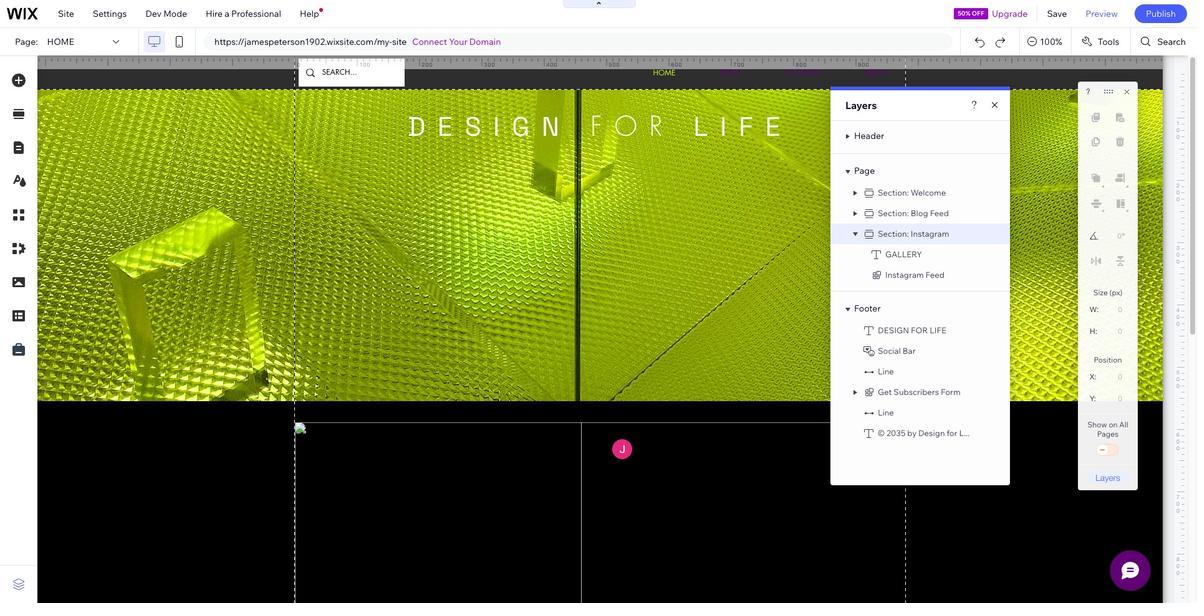 Task type: locate. For each thing, give the bounding box(es) containing it.
form
[[941, 387, 961, 397]]

footer
[[854, 303, 881, 314]]

1 vertical spatial section:
[[878, 208, 909, 218]]

professional
[[231, 8, 281, 19]]

1 vertical spatial line
[[878, 408, 894, 418]]

700
[[734, 61, 745, 68]]

200
[[422, 61, 433, 68]]

for
[[947, 428, 957, 438]]

instagram
[[911, 229, 949, 239], [885, 270, 924, 280]]

feed
[[930, 208, 949, 218], [926, 270, 945, 280]]

2 vertical spatial section:
[[878, 229, 909, 239]]

h:
[[1090, 327, 1097, 336]]

help
[[300, 8, 319, 19]]

page
[[854, 165, 875, 176]]

100
[[359, 61, 371, 68]]

mode
[[163, 8, 187, 19]]

layers up header
[[845, 99, 877, 112]]

settings
[[93, 8, 127, 19]]

?
[[1086, 87, 1090, 96]]

design for
[[878, 325, 928, 335]]

size (px)
[[1093, 288, 1123, 297]]

0
[[297, 61, 301, 68]]

100% button
[[1020, 28, 1071, 55]]

a
[[225, 8, 229, 19]]

w:
[[1090, 306, 1099, 314]]

position
[[1094, 355, 1122, 365]]

social bar
[[878, 346, 916, 356]]

°
[[1122, 232, 1125, 241]]

0 vertical spatial feed
[[930, 208, 949, 218]]

600
[[671, 61, 682, 68]]

section: up section: blog feed
[[878, 188, 909, 198]]

1 vertical spatial layers
[[1096, 473, 1120, 483]]

300
[[484, 61, 495, 68]]

save button
[[1038, 0, 1076, 27]]

tools button
[[1072, 28, 1131, 55]]

site
[[58, 8, 74, 19]]

50%
[[958, 9, 970, 17]]

get subscribers form
[[878, 387, 961, 397]]

1 line from the top
[[878, 367, 894, 377]]

section:
[[878, 188, 909, 198], [878, 208, 909, 218], [878, 229, 909, 239]]

section: up gallery on the top
[[878, 229, 909, 239]]

0 vertical spatial line
[[878, 367, 894, 377]]

preview
[[1086, 8, 1118, 19]]

layers down pages on the right of the page
[[1096, 473, 1120, 483]]

1 horizontal spatial layers
[[1096, 473, 1120, 483]]

section: welcome
[[878, 188, 946, 198]]

design
[[918, 428, 945, 438]]

400
[[546, 61, 558, 68]]

0 vertical spatial layers
[[845, 99, 877, 112]]

0 vertical spatial section:
[[878, 188, 909, 198]]

line down get
[[878, 408, 894, 418]]

instagram down gallery on the top
[[885, 270, 924, 280]]

line
[[878, 367, 894, 377], [878, 408, 894, 418]]

blog
[[911, 208, 928, 218]]

1 vertical spatial feed
[[926, 270, 945, 280]]

? button
[[1086, 87, 1090, 96]]

pages
[[1097, 430, 1119, 439]]

get
[[878, 387, 892, 397]]

publish
[[1146, 8, 1176, 19]]

life
[[930, 325, 946, 335]]

switch
[[1095, 442, 1120, 460]]

2035
[[887, 428, 906, 438]]

feed down section: instagram
[[926, 270, 945, 280]]

social
[[878, 346, 901, 356]]

line up get
[[878, 367, 894, 377]]

layers button
[[1088, 471, 1128, 484]]

section: left blog
[[878, 208, 909, 218]]

publish button
[[1135, 4, 1187, 23]]

layers inside layers button
[[1096, 473, 1120, 483]]

None text field
[[1105, 228, 1121, 244], [1103, 301, 1127, 318], [1104, 323, 1127, 340], [1103, 368, 1127, 385], [1102, 390, 1127, 407], [1105, 228, 1121, 244], [1103, 301, 1127, 318], [1104, 323, 1127, 340], [1103, 368, 1127, 385], [1102, 390, 1127, 407]]

welcome
[[911, 188, 946, 198]]

instagram down blog
[[911, 229, 949, 239]]

100%
[[1040, 36, 1062, 47]]

all
[[1119, 420, 1128, 430]]

2 section: from the top
[[878, 208, 909, 218]]

3 section: from the top
[[878, 229, 909, 239]]

layers
[[845, 99, 877, 112], [1096, 473, 1120, 483]]

show
[[1088, 420, 1107, 430]]

feed right blog
[[930, 208, 949, 218]]

1 section: from the top
[[878, 188, 909, 198]]



Task type: describe. For each thing, give the bounding box(es) containing it.
900
[[858, 61, 869, 68]]

gallery
[[885, 249, 922, 259]]

save
[[1047, 8, 1067, 19]]

site
[[392, 36, 407, 47]]

section: for section: blog feed
[[878, 208, 909, 218]]

domain
[[469, 36, 501, 47]]

(px)
[[1109, 288, 1123, 297]]

hire a professional
[[206, 8, 281, 19]]

https://jamespeterson1902.wixsite.com/my-site connect your domain
[[214, 36, 501, 47]]

home
[[47, 36, 74, 47]]

50% off
[[958, 9, 984, 17]]

dev mode
[[146, 8, 187, 19]]

© 2035 by design for l...
[[878, 428, 970, 438]]

preview button
[[1076, 0, 1127, 27]]

section: blog feed
[[878, 208, 949, 218]]

on
[[1109, 420, 1118, 430]]

search
[[1157, 36, 1186, 47]]

hire
[[206, 8, 223, 19]]

off
[[972, 9, 984, 17]]

subscribers
[[894, 387, 939, 397]]

dev
[[146, 8, 161, 19]]

by
[[907, 428, 917, 438]]

1 vertical spatial instagram
[[885, 270, 924, 280]]

upgrade
[[992, 8, 1028, 19]]

2 line from the top
[[878, 408, 894, 418]]

search button
[[1131, 28, 1197, 55]]

header
[[854, 130, 884, 142]]

bar
[[903, 346, 916, 356]]

0 vertical spatial instagram
[[911, 229, 949, 239]]

design for life
[[878, 325, 946, 335]]

section: for section: instagram
[[878, 229, 909, 239]]

©
[[878, 428, 885, 438]]

https://jamespeterson1902.wixsite.com/my-
[[214, 36, 392, 47]]

500
[[609, 61, 620, 68]]

section: instagram
[[878, 229, 949, 239]]

800
[[796, 61, 807, 68]]

section: for section: welcome
[[878, 188, 909, 198]]

x:
[[1090, 373, 1096, 382]]

l...
[[959, 428, 970, 438]]

connect
[[412, 36, 447, 47]]

0 horizontal spatial layers
[[845, 99, 877, 112]]

show on all pages
[[1088, 420, 1128, 439]]

size
[[1093, 288, 1108, 297]]

instagram feed
[[885, 270, 945, 280]]

your
[[449, 36, 467, 47]]

y:
[[1090, 395, 1096, 403]]

tools
[[1098, 36, 1119, 47]]



Task type: vqa. For each thing, say whether or not it's contained in the screenshot.
the Results to the top
no



